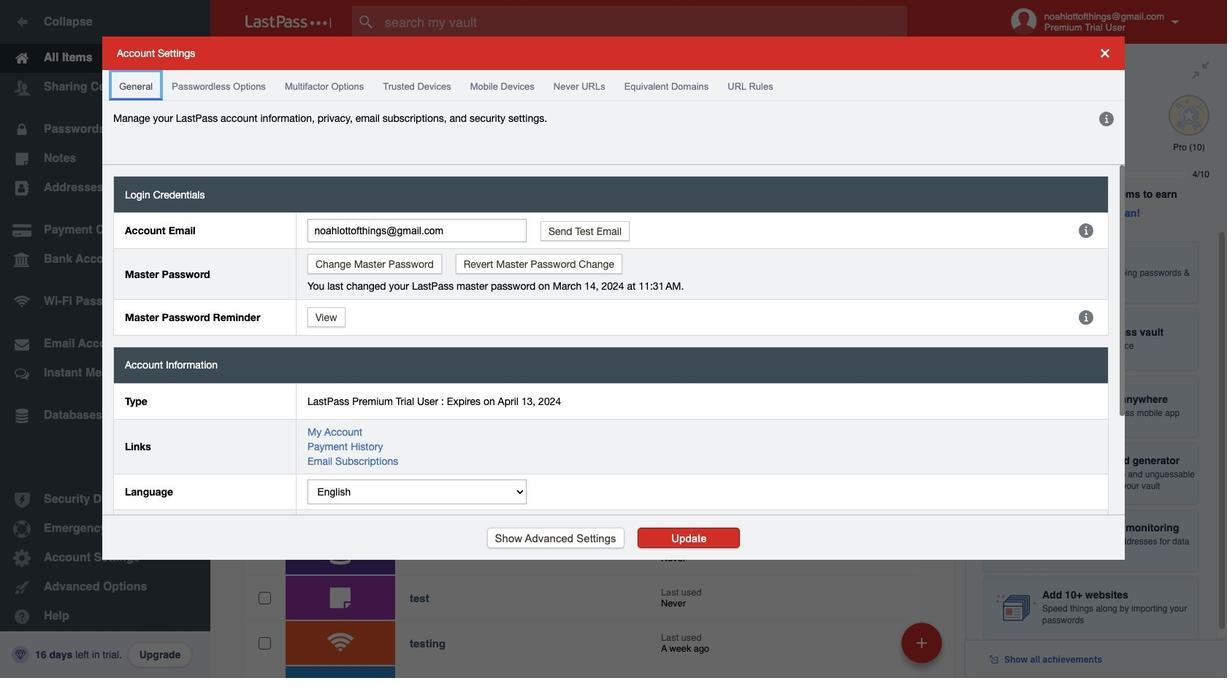 Task type: locate. For each thing, give the bounding box(es) containing it.
vault options navigation
[[210, 44, 966, 88]]

new item image
[[917, 638, 927, 648]]

new item navigation
[[897, 619, 951, 679]]

lastpass image
[[246, 15, 332, 28]]



Task type: vqa. For each thing, say whether or not it's contained in the screenshot.
Dialog
no



Task type: describe. For each thing, give the bounding box(es) containing it.
main navigation navigation
[[0, 0, 210, 679]]

search my vault text field
[[352, 6, 936, 38]]

Search search field
[[352, 6, 936, 38]]



